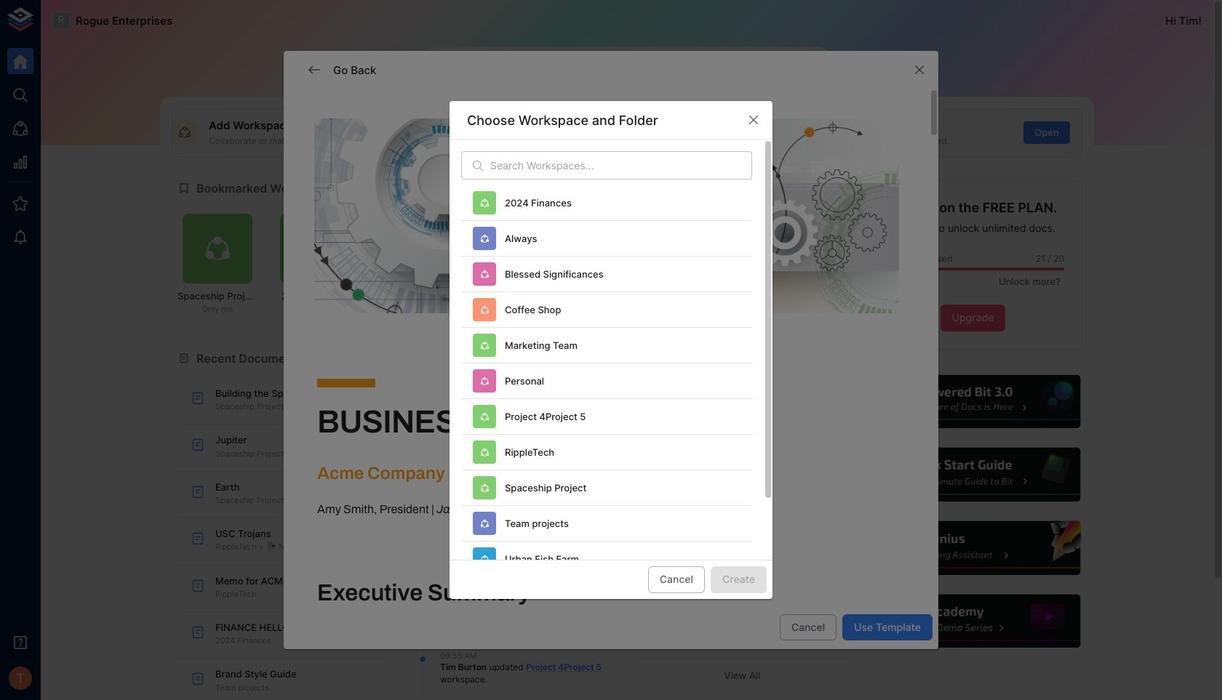 Task type: describe. For each thing, give the bounding box(es) containing it.
1 help image from the top
[[864, 373, 1083, 431]]

2 help image from the top
[[864, 446, 1083, 504]]



Task type: locate. For each thing, give the bounding box(es) containing it.
Search Workspaces... text field
[[490, 152, 752, 180]]

3 help image from the top
[[864, 520, 1083, 577]]

dialog
[[284, 51, 939, 701], [450, 101, 773, 620]]

4 help image from the top
[[864, 593, 1083, 651]]

help image
[[864, 373, 1083, 431], [864, 446, 1083, 504], [864, 520, 1083, 577], [864, 593, 1083, 651]]



Task type: vqa. For each thing, say whether or not it's contained in the screenshot.
second help image from the bottom
yes



